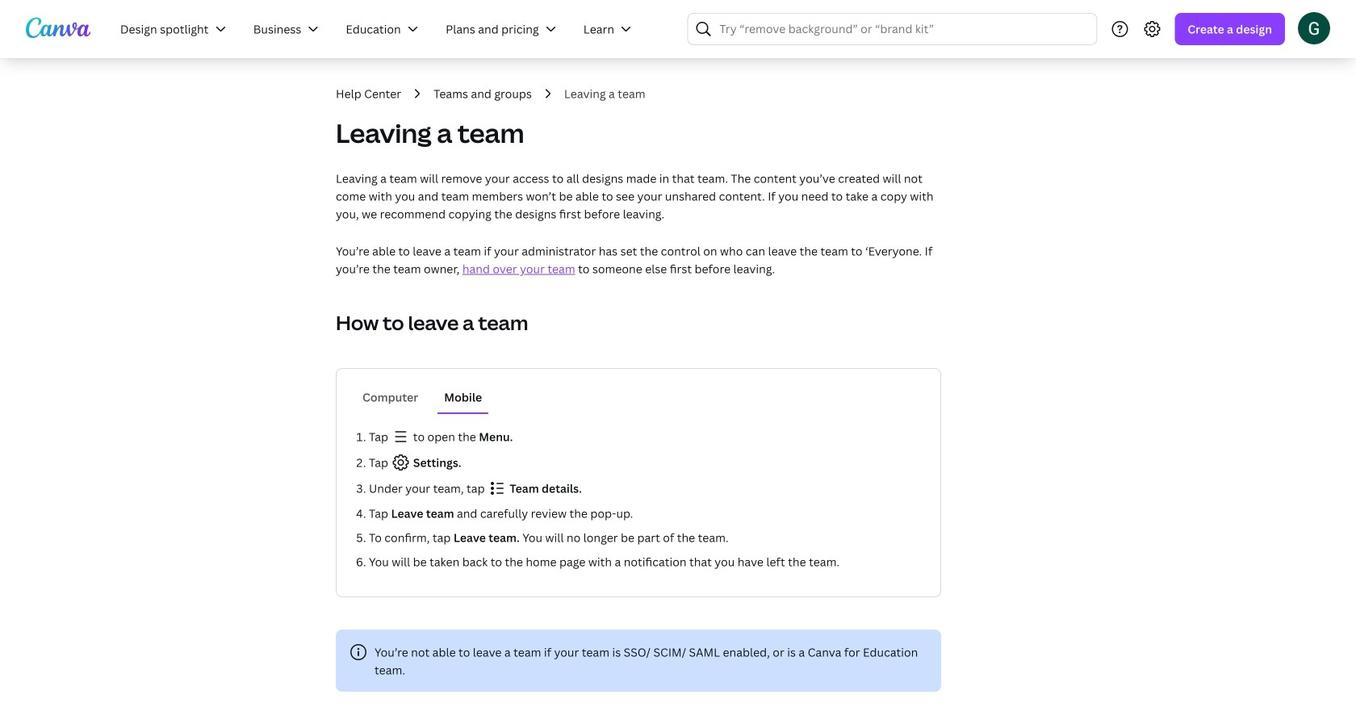 Task type: vqa. For each thing, say whether or not it's contained in the screenshot.
the right Media
no



Task type: describe. For each thing, give the bounding box(es) containing it.
Search term: search field
[[720, 14, 1087, 44]]



Task type: locate. For each thing, give the bounding box(es) containing it.
greg robinson image
[[1299, 12, 1331, 44]]

top level navigation element
[[110, 13, 649, 45]]



